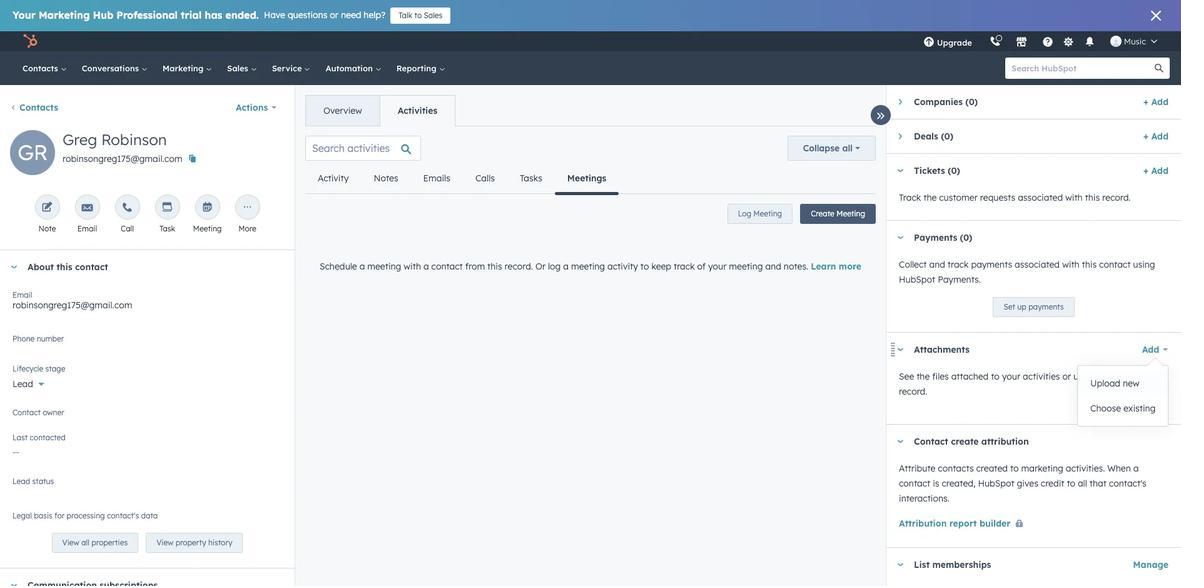 Task type: describe. For each thing, give the bounding box(es) containing it.
Phone number text field
[[13, 332, 282, 357]]

log
[[548, 261, 561, 272]]

attribution
[[899, 518, 947, 529]]

add button
[[1134, 337, 1169, 362]]

1 meeting from the left
[[367, 261, 401, 272]]

1 vertical spatial contacts
[[19, 102, 58, 113]]

navigation containing overview
[[305, 95, 456, 126]]

collapse all button
[[788, 136, 876, 161]]

meeting for log meeting
[[754, 209, 782, 218]]

0 horizontal spatial track
[[674, 261, 695, 272]]

create
[[811, 209, 835, 218]]

activities.
[[1066, 463, 1105, 474]]

lifecycle stage
[[13, 364, 65, 374]]

contact create attribution button
[[887, 425, 1169, 459]]

attribute
[[899, 463, 936, 474]]

hub
[[93, 9, 113, 21]]

of
[[697, 261, 706, 272]]

all for collapse all
[[842, 143, 853, 154]]

service link
[[264, 51, 318, 85]]

uploaded
[[1074, 371, 1113, 382]]

+ for deals (0)
[[1144, 131, 1149, 142]]

task image
[[162, 202, 173, 214]]

overview link
[[306, 96, 380, 126]]

1 vertical spatial marketing
[[163, 63, 206, 73]]

to up gives
[[1010, 463, 1019, 474]]

is
[[933, 478, 940, 489]]

a right schedule
[[360, 261, 365, 272]]

talk to sales
[[399, 11, 443, 20]]

companies (0) button
[[887, 85, 1139, 119]]

payments inside 'collect and track payments associated with this contact using hubspot payments.'
[[971, 259, 1013, 270]]

and inside feed
[[766, 261, 781, 272]]

activity
[[318, 173, 349, 184]]

0 vertical spatial robinsongreg175@gmail.com
[[63, 153, 182, 165]]

your
[[13, 9, 36, 21]]

record. inside see the files attached to your activities or uploaded to this record.
[[899, 386, 928, 397]]

0 vertical spatial your
[[708, 261, 727, 272]]

settings link
[[1061, 35, 1077, 48]]

processing
[[67, 511, 105, 521]]

contact's inside attribute contacts created to marketing activities. when a contact is created, hubspot gives credit to all that contact's interactions.
[[1109, 478, 1147, 489]]

questions
[[288, 9, 327, 21]]

caret image for attachments
[[897, 348, 904, 351]]

0 horizontal spatial record.
[[505, 261, 533, 272]]

set up payments
[[1004, 302, 1064, 312]]

0 vertical spatial contacts link
[[15, 51, 74, 85]]

notes.
[[784, 261, 809, 272]]

talk
[[399, 11, 412, 20]]

contacts
[[938, 463, 974, 474]]

meetings button
[[555, 163, 619, 195]]

existing
[[1124, 403, 1156, 414]]

search button
[[1149, 58, 1170, 79]]

+ add button for tickets (0)
[[1144, 163, 1169, 178]]

your marketing hub professional trial has ended. have questions or need help?
[[13, 9, 386, 21]]

activity
[[608, 261, 638, 272]]

contact for contact owner no owner
[[13, 408, 41, 417]]

calls
[[475, 173, 495, 184]]

choose existing
[[1091, 403, 1156, 414]]

marketing link
[[155, 51, 220, 85]]

navigation inside feed
[[305, 163, 619, 195]]

more
[[239, 224, 256, 233]]

activities
[[398, 105, 438, 116]]

caret image for about
[[10, 266, 18, 269]]

contact inside 'collect and track payments associated with this contact using hubspot payments.'
[[1099, 259, 1131, 270]]

+ add for companies (0)
[[1144, 96, 1169, 108]]

associated for payments
[[1015, 259, 1060, 270]]

track inside 'collect and track payments associated with this contact using hubspot payments.'
[[948, 259, 969, 270]]

to left the keep
[[641, 261, 649, 272]]

deals (0) button
[[887, 120, 1139, 153]]

legal basis for processing contact's data
[[13, 511, 158, 521]]

owner up last contacted
[[27, 413, 52, 424]]

calls button
[[463, 163, 507, 193]]

last
[[13, 433, 28, 442]]

payments inside 'link'
[[1029, 302, 1064, 312]]

schedule
[[320, 261, 357, 272]]

set up payments link
[[993, 297, 1075, 317]]

keep
[[652, 261, 671, 272]]

Search HubSpot search field
[[1006, 58, 1159, 79]]

emails
[[423, 173, 450, 184]]

about this contact button
[[0, 250, 282, 284]]

to right "attached"
[[991, 371, 1000, 382]]

list memberships
[[914, 559, 991, 571]]

need
[[341, 9, 361, 21]]

list
[[914, 559, 930, 571]]

a left from at the left
[[424, 261, 429, 272]]

list memberships button
[[887, 548, 1128, 582]]

lead for lead status
[[13, 477, 30, 486]]

email image
[[82, 202, 93, 214]]

+ add for deals (0)
[[1144, 131, 1169, 142]]

payments (0) button
[[887, 221, 1164, 255]]

lead button
[[13, 372, 282, 392]]

number
[[37, 334, 64, 344]]

caret image for list memberships
[[897, 563, 904, 567]]

2 meeting from the left
[[571, 261, 605, 272]]

attribute contacts created to marketing activities. when a contact is created, hubspot gives credit to all that contact's interactions.
[[899, 463, 1147, 504]]

call
[[121, 224, 134, 233]]

note
[[39, 224, 56, 233]]

upgrade image
[[923, 37, 935, 48]]

notes
[[374, 173, 398, 184]]

+ add for tickets (0)
[[1144, 165, 1169, 176]]

last contacted
[[13, 433, 66, 442]]

tickets (0) button
[[887, 154, 1139, 188]]

sales inside sales link
[[227, 63, 251, 73]]

attribution
[[982, 436, 1029, 447]]

notes button
[[361, 163, 411, 193]]

for
[[55, 511, 65, 521]]

marketplaces button
[[1009, 31, 1035, 51]]

with inside feed
[[404, 261, 421, 272]]

activities
[[1023, 371, 1060, 382]]

caret image for deals
[[899, 133, 902, 140]]

payments (0)
[[914, 232, 973, 243]]

sales inside talk to sales button
[[424, 11, 443, 20]]

attachments
[[914, 344, 970, 355]]

choose existing button
[[1078, 396, 1168, 421]]

contacted
[[30, 433, 66, 442]]

+ for tickets (0)
[[1144, 165, 1149, 176]]

created,
[[942, 478, 976, 489]]

choose
[[1091, 403, 1121, 414]]

add inside popup button
[[1142, 344, 1160, 355]]

history
[[208, 538, 232, 548]]

1 vertical spatial robinsongreg175@gmail.com
[[13, 300, 132, 311]]

attached
[[951, 371, 989, 382]]

upgrade
[[937, 38, 972, 48]]

manage
[[1133, 559, 1169, 571]]

report
[[950, 518, 977, 529]]

emails button
[[411, 163, 463, 193]]

this inside dropdown button
[[57, 262, 72, 273]]

calling icon button
[[985, 33, 1006, 49]]

reporting link
[[389, 51, 453, 85]]

to right credit
[[1067, 478, 1076, 489]]

with for contact
[[1062, 259, 1080, 270]]

attribution report builder
[[899, 518, 1011, 529]]

the for track
[[924, 192, 937, 203]]



Task type: vqa. For each thing, say whether or not it's contained in the screenshot.
the 'catches'
no



Task type: locate. For each thing, give the bounding box(es) containing it.
this inside see the files attached to your activities or uploaded to this record.
[[1126, 371, 1141, 382]]

lead inside 'popup button'
[[13, 379, 33, 390]]

lead down lifecycle
[[13, 379, 33, 390]]

0 vertical spatial + add button
[[1144, 94, 1169, 110]]

help button
[[1037, 31, 1059, 51]]

caret image inside the 'about this contact' dropdown button
[[10, 266, 18, 269]]

associated for requests
[[1018, 192, 1063, 203]]

0 vertical spatial all
[[842, 143, 853, 154]]

2 + add from the top
[[1144, 131, 1169, 142]]

hubspot inside attribute contacts created to marketing activities. when a contact is created, hubspot gives credit to all that contact's interactions.
[[978, 478, 1015, 489]]

meeting
[[367, 261, 401, 272], [571, 261, 605, 272], [729, 261, 763, 272]]

0 horizontal spatial contact
[[13, 408, 41, 417]]

trial
[[181, 9, 202, 21]]

associated down tickets (0) dropdown button
[[1018, 192, 1063, 203]]

1 + from the top
[[1144, 96, 1149, 108]]

contact up last
[[13, 408, 41, 417]]

add
[[1152, 96, 1169, 108], [1152, 131, 1169, 142], [1152, 165, 1169, 176], [1142, 344, 1160, 355]]

lifecycle
[[13, 364, 43, 374]]

1 vertical spatial contact's
[[107, 511, 139, 521]]

tasks button
[[507, 163, 555, 193]]

caret image for companies
[[899, 98, 902, 106]]

marketing
[[39, 9, 90, 21], [163, 63, 206, 73]]

1 vertical spatial contact
[[914, 436, 949, 447]]

actions
[[236, 102, 268, 113]]

+ add button for deals (0)
[[1144, 129, 1169, 144]]

2 vertical spatial +
[[1144, 165, 1149, 176]]

more
[[839, 261, 862, 272]]

phone number
[[13, 334, 64, 344]]

0 horizontal spatial your
[[708, 261, 727, 272]]

3 + add button from the top
[[1144, 163, 1169, 178]]

0 vertical spatial sales
[[424, 11, 443, 20]]

settings image
[[1063, 37, 1075, 48]]

(0) right tickets
[[948, 165, 960, 176]]

log
[[738, 209, 751, 218]]

menu containing music
[[915, 31, 1166, 51]]

2 caret image from the top
[[897, 348, 904, 351]]

2 horizontal spatial meeting
[[729, 261, 763, 272]]

contact left from at the left
[[431, 261, 463, 272]]

1 horizontal spatial contact's
[[1109, 478, 1147, 489]]

all left properties
[[81, 538, 89, 548]]

see
[[899, 371, 914, 382]]

owner up contacted
[[43, 408, 64, 417]]

contacts
[[23, 63, 61, 73], [19, 102, 58, 113]]

2 vertical spatial all
[[81, 538, 89, 548]]

0 horizontal spatial meeting
[[193, 224, 222, 233]]

(0) for companies (0)
[[966, 96, 978, 108]]

caret image inside the companies (0) dropdown button
[[899, 98, 902, 106]]

manage link
[[1133, 558, 1169, 573]]

(0) right payments
[[960, 232, 973, 243]]

add for tickets (0)
[[1152, 165, 1169, 176]]

contact up attribute
[[914, 436, 949, 447]]

1 horizontal spatial sales
[[424, 11, 443, 20]]

all right the collapse
[[842, 143, 853, 154]]

1 horizontal spatial hubspot
[[978, 478, 1015, 489]]

with for record.
[[1066, 192, 1083, 203]]

interactions.
[[899, 493, 950, 504]]

caret image for payments
[[897, 236, 904, 239]]

attachments button
[[887, 333, 1129, 367]]

Search activities search field
[[305, 136, 421, 161]]

sales
[[424, 11, 443, 20], [227, 63, 251, 73]]

meeting for create meeting
[[837, 209, 865, 218]]

tasks
[[520, 173, 542, 184]]

and inside 'collect and track payments associated with this contact using hubspot payments.'
[[929, 259, 945, 270]]

2 + add button from the top
[[1144, 129, 1169, 144]]

your down the attachments dropdown button at the bottom right of the page
[[1002, 371, 1021, 382]]

1 vertical spatial hubspot
[[978, 478, 1015, 489]]

1 vertical spatial your
[[1002, 371, 1021, 382]]

data
[[141, 511, 158, 521]]

contacts link
[[15, 51, 74, 85], [10, 102, 58, 113]]

(0) right the deals
[[941, 131, 954, 142]]

0 vertical spatial marketing
[[39, 9, 90, 21]]

marketing down trial
[[163, 63, 206, 73]]

your inside see the files attached to your activities or uploaded to this record.
[[1002, 371, 1021, 382]]

0 vertical spatial payments
[[971, 259, 1013, 270]]

caret image inside tickets (0) dropdown button
[[897, 169, 904, 172]]

1 vertical spatial sales
[[227, 63, 251, 73]]

0 horizontal spatial email
[[13, 290, 32, 300]]

calling icon image
[[990, 36, 1001, 48]]

1 vertical spatial lead
[[13, 477, 30, 486]]

with
[[1066, 192, 1083, 203], [1062, 259, 1080, 270], [404, 261, 421, 272]]

search image
[[1155, 64, 1164, 73]]

log meeting button
[[727, 204, 793, 224]]

robinsongreg175@gmail.com down the "greg robinson"
[[63, 153, 182, 165]]

or
[[536, 261, 546, 272]]

meeting down meeting image
[[193, 224, 222, 233]]

status
[[32, 477, 54, 486]]

contact inside the 'about this contact' dropdown button
[[75, 262, 108, 273]]

1 horizontal spatial all
[[842, 143, 853, 154]]

0 vertical spatial record.
[[1103, 192, 1131, 203]]

contact down attribute
[[899, 478, 931, 489]]

marketplaces image
[[1016, 37, 1027, 48]]

0 horizontal spatial and
[[766, 261, 781, 272]]

payments.
[[938, 274, 981, 285]]

hubspot link
[[15, 34, 47, 49]]

caret image up 'track'
[[897, 169, 904, 172]]

2 vertical spatial + add
[[1144, 165, 1169, 176]]

1 vertical spatial record.
[[505, 261, 533, 272]]

no owner button
[[13, 406, 282, 427]]

add for companies (0)
[[1152, 96, 1169, 108]]

1 horizontal spatial view
[[157, 538, 174, 548]]

menu item
[[981, 31, 984, 51]]

+ add button for companies (0)
[[1144, 94, 1169, 110]]

0 horizontal spatial all
[[81, 538, 89, 548]]

2 horizontal spatial record.
[[1103, 192, 1131, 203]]

+ for companies (0)
[[1144, 96, 1149, 108]]

your right of
[[708, 261, 727, 272]]

1 vertical spatial +
[[1144, 131, 1149, 142]]

email for email robinsongreg175@gmail.com
[[13, 290, 32, 300]]

1 horizontal spatial or
[[1063, 371, 1071, 382]]

lead for lead
[[13, 379, 33, 390]]

associated
[[1018, 192, 1063, 203], [1015, 259, 1060, 270]]

robinsongreg175@gmail.com
[[63, 153, 182, 165], [13, 300, 132, 311]]

2 vertical spatial record.
[[899, 386, 928, 397]]

create meeting
[[811, 209, 865, 218]]

meeting right of
[[729, 261, 763, 272]]

the right see
[[917, 371, 930, 382]]

close image
[[1151, 11, 1161, 21]]

contact's down "when" in the bottom right of the page
[[1109, 478, 1147, 489]]

1 vertical spatial or
[[1063, 371, 1071, 382]]

view left property
[[157, 538, 174, 548]]

a right "when" in the bottom right of the page
[[1134, 463, 1139, 474]]

or
[[330, 9, 339, 21], [1063, 371, 1071, 382]]

caret image for tickets (0)
[[897, 169, 904, 172]]

note image
[[42, 202, 53, 214]]

caret image inside deals (0) dropdown button
[[899, 133, 902, 140]]

0 vertical spatial lead
[[13, 379, 33, 390]]

contact inside contact owner no owner
[[13, 408, 41, 417]]

and right collect
[[929, 259, 945, 270]]

up
[[1018, 302, 1027, 312]]

1 horizontal spatial track
[[948, 259, 969, 270]]

1 vertical spatial payments
[[1029, 302, 1064, 312]]

caret image up see
[[897, 348, 904, 351]]

payments
[[914, 232, 958, 243]]

2 horizontal spatial all
[[1078, 478, 1087, 489]]

credit
[[1041, 478, 1065, 489]]

deals (0)
[[914, 131, 954, 142]]

3 caret image from the top
[[897, 440, 904, 443]]

from
[[465, 261, 485, 272]]

(0) for payments (0)
[[960, 232, 973, 243]]

tickets
[[914, 165, 945, 176]]

1 vertical spatial + add button
[[1144, 129, 1169, 144]]

1 caret image from the top
[[897, 169, 904, 172]]

2 navigation from the top
[[305, 163, 619, 195]]

stage
[[45, 364, 65, 374]]

caret image up attribute
[[897, 440, 904, 443]]

1 horizontal spatial payments
[[1029, 302, 1064, 312]]

contact left using
[[1099, 259, 1131, 270]]

hubspot
[[899, 274, 936, 285], [978, 478, 1015, 489]]

2 vertical spatial + add button
[[1144, 163, 1169, 178]]

created
[[976, 463, 1008, 474]]

feed
[[295, 126, 886, 284]]

when
[[1108, 463, 1131, 474]]

the right 'track'
[[924, 192, 937, 203]]

(0) for tickets (0)
[[948, 165, 960, 176]]

the for see
[[917, 371, 930, 382]]

0 vertical spatial contacts
[[23, 63, 61, 73]]

or left need
[[330, 9, 339, 21]]

1 vertical spatial + add
[[1144, 131, 1169, 142]]

upload
[[1091, 378, 1121, 389]]

contact's left data
[[107, 511, 139, 521]]

email inside the 'email robinsongreg175@gmail.com'
[[13, 290, 32, 300]]

owner
[[43, 408, 64, 417], [27, 413, 52, 424]]

track up payments.
[[948, 259, 969, 270]]

meetings
[[567, 173, 607, 184]]

requests
[[980, 192, 1016, 203]]

ended.
[[225, 9, 259, 21]]

or inside see the files attached to your activities or uploaded to this record.
[[1063, 371, 1071, 382]]

meeting right create
[[837, 209, 865, 218]]

sales up actions
[[227, 63, 251, 73]]

1 vertical spatial the
[[917, 371, 930, 382]]

view down 'for'
[[62, 538, 79, 548]]

1 horizontal spatial record.
[[899, 386, 928, 397]]

2 horizontal spatial meeting
[[837, 209, 865, 218]]

1 horizontal spatial and
[[929, 259, 945, 270]]

this inside feed
[[487, 261, 502, 272]]

0 vertical spatial email
[[77, 224, 97, 233]]

activities link
[[380, 96, 455, 126]]

add for deals (0)
[[1152, 131, 1169, 142]]

basis
[[34, 511, 52, 521]]

legal
[[13, 511, 32, 521]]

meeting right schedule
[[367, 261, 401, 272]]

0 vertical spatial navigation
[[305, 95, 456, 126]]

all inside attribute contacts created to marketing activities. when a contact is created, hubspot gives credit to all that contact's interactions.
[[1078, 478, 1087, 489]]

0 horizontal spatial sales
[[227, 63, 251, 73]]

upload new
[[1091, 378, 1140, 389]]

0 vertical spatial or
[[330, 9, 339, 21]]

1 view from the left
[[62, 538, 79, 548]]

with inside 'collect and track payments associated with this contact using hubspot payments.'
[[1062, 259, 1080, 270]]

caret image inside the attachments dropdown button
[[897, 348, 904, 351]]

1 horizontal spatial email
[[77, 224, 97, 233]]

0 horizontal spatial marketing
[[39, 9, 90, 21]]

lead left the status
[[13, 477, 30, 486]]

or inside the your marketing hub professional trial has ended. have questions or need help?
[[330, 9, 339, 21]]

or right "activities"
[[1063, 371, 1071, 382]]

payments up payments.
[[971, 259, 1013, 270]]

caret image left list
[[897, 563, 904, 567]]

caret image for contact create attribution
[[897, 440, 904, 443]]

notifications image
[[1084, 37, 1096, 48]]

property
[[176, 538, 206, 548]]

caret image
[[897, 169, 904, 172], [897, 348, 904, 351], [897, 440, 904, 443], [897, 563, 904, 567]]

email down email image
[[77, 224, 97, 233]]

create meeting button
[[800, 204, 876, 224]]

2 lead from the top
[[13, 477, 30, 486]]

email down 'about'
[[13, 290, 32, 300]]

help?
[[364, 9, 386, 21]]

associated inside 'collect and track payments associated with this contact using hubspot payments.'
[[1015, 259, 1060, 270]]

3 + add from the top
[[1144, 165, 1169, 176]]

3 + from the top
[[1144, 165, 1149, 176]]

caret image inside list memberships 'dropdown button'
[[897, 563, 904, 567]]

contact inside attribute contacts created to marketing activities. when a contact is created, hubspot gives credit to all that contact's interactions.
[[899, 478, 931, 489]]

contact inside dropdown button
[[914, 436, 949, 447]]

3 meeting from the left
[[729, 261, 763, 272]]

collect
[[899, 259, 927, 270]]

1 + add from the top
[[1144, 96, 1169, 108]]

1 vertical spatial all
[[1078, 478, 1087, 489]]

a right 'log'
[[563, 261, 569, 272]]

0 vertical spatial contact's
[[1109, 478, 1147, 489]]

view for view property history
[[157, 538, 174, 548]]

hubspot image
[[23, 34, 38, 49]]

view inside 'link'
[[157, 538, 174, 548]]

caret image
[[899, 98, 902, 106], [899, 133, 902, 140], [897, 236, 904, 239], [10, 266, 18, 269], [10, 584, 18, 586]]

caret image inside the payments (0) dropdown button
[[897, 236, 904, 239]]

greg robinson
[[63, 130, 167, 149]]

meeting right log
[[754, 209, 782, 218]]

1 vertical spatial navigation
[[305, 163, 619, 195]]

meeting image
[[202, 202, 213, 214]]

feed containing collapse all
[[295, 126, 886, 284]]

all for view all properties
[[81, 538, 89, 548]]

1 horizontal spatial meeting
[[571, 261, 605, 272]]

1 + add button from the top
[[1144, 94, 1169, 110]]

0 horizontal spatial contact's
[[107, 511, 139, 521]]

meeting inside 'button'
[[754, 209, 782, 218]]

to right talk
[[415, 11, 422, 20]]

meeting inside button
[[837, 209, 865, 218]]

hubspot down created
[[978, 478, 1015, 489]]

navigation
[[305, 95, 456, 126], [305, 163, 619, 195]]

about
[[28, 262, 54, 273]]

1 lead from the top
[[13, 379, 33, 390]]

1 vertical spatial associated
[[1015, 259, 1060, 270]]

marketing
[[1021, 463, 1064, 474]]

greg robinson image
[[1111, 36, 1122, 47]]

this
[[1085, 192, 1100, 203], [1082, 259, 1097, 270], [487, 261, 502, 272], [57, 262, 72, 273], [1126, 371, 1141, 382]]

and left notes. at right
[[766, 261, 781, 272]]

2 view from the left
[[157, 538, 174, 548]]

(0) right companies
[[966, 96, 978, 108]]

0 vertical spatial hubspot
[[899, 274, 936, 285]]

0 vertical spatial +
[[1144, 96, 1149, 108]]

hubspot down collect
[[899, 274, 936, 285]]

help image
[[1042, 37, 1054, 48]]

notifications button
[[1079, 31, 1101, 51]]

menu
[[915, 31, 1166, 51]]

marketing left hub
[[39, 9, 90, 21]]

view for view all properties
[[62, 538, 79, 548]]

all down the activities.
[[1078, 478, 1087, 489]]

email for email
[[77, 224, 97, 233]]

call image
[[122, 202, 133, 214]]

contact for contact create attribution
[[914, 436, 949, 447]]

the
[[924, 192, 937, 203], [917, 371, 930, 382]]

a inside attribute contacts created to marketing activities. when a contact is created, hubspot gives credit to all that contact's interactions.
[[1134, 463, 1139, 474]]

files
[[932, 371, 949, 382]]

more image
[[242, 202, 253, 214]]

1 horizontal spatial meeting
[[754, 209, 782, 218]]

Last contacted text field
[[13, 441, 282, 461]]

1 horizontal spatial your
[[1002, 371, 1021, 382]]

1 horizontal spatial contact
[[914, 436, 949, 447]]

track left of
[[674, 261, 695, 272]]

caret image inside "contact create attribution" dropdown button
[[897, 440, 904, 443]]

contact create attribution
[[914, 436, 1029, 447]]

collapse all
[[803, 143, 853, 154]]

no
[[13, 413, 25, 424]]

create
[[951, 436, 979, 447]]

1 vertical spatial contacts link
[[10, 102, 58, 113]]

the inside see the files attached to your activities or uploaded to this record.
[[917, 371, 930, 382]]

contact's
[[1109, 478, 1147, 489], [107, 511, 139, 521]]

1 horizontal spatial marketing
[[163, 63, 206, 73]]

0 horizontal spatial view
[[62, 538, 79, 548]]

0 horizontal spatial hubspot
[[899, 274, 936, 285]]

0 horizontal spatial payments
[[971, 259, 1013, 270]]

to inside button
[[415, 11, 422, 20]]

to right uploaded on the right of the page
[[1115, 371, 1124, 382]]

contact up the 'email robinsongreg175@gmail.com'
[[75, 262, 108, 273]]

2 + from the top
[[1144, 131, 1149, 142]]

robinsongreg175@gmail.com down the about this contact
[[13, 300, 132, 311]]

0 vertical spatial associated
[[1018, 192, 1063, 203]]

greg
[[63, 130, 97, 149]]

robinson
[[101, 130, 167, 149]]

0 horizontal spatial or
[[330, 9, 339, 21]]

meeting right 'log'
[[571, 261, 605, 272]]

associated down the payments (0) dropdown button
[[1015, 259, 1060, 270]]

conversations
[[82, 63, 141, 73]]

meeting
[[754, 209, 782, 218], [837, 209, 865, 218], [193, 224, 222, 233]]

phone
[[13, 334, 35, 344]]

1 navigation from the top
[[305, 95, 456, 126]]

sales right talk
[[424, 11, 443, 20]]

0 horizontal spatial meeting
[[367, 261, 401, 272]]

deals
[[914, 131, 939, 142]]

0 vertical spatial contact
[[13, 408, 41, 417]]

(0) for deals (0)
[[941, 131, 954, 142]]

learn more link
[[811, 261, 862, 272]]

track
[[899, 192, 921, 203]]

0 vertical spatial + add
[[1144, 96, 1169, 108]]

all inside popup button
[[842, 143, 853, 154]]

builder
[[980, 518, 1011, 529]]

0 vertical spatial the
[[924, 192, 937, 203]]

this inside 'collect and track payments associated with this contact using hubspot payments.'
[[1082, 259, 1097, 270]]

payments right up
[[1029, 302, 1064, 312]]

1 vertical spatial email
[[13, 290, 32, 300]]

hubspot inside 'collect and track payments associated with this contact using hubspot payments.'
[[899, 274, 936, 285]]

4 caret image from the top
[[897, 563, 904, 567]]

automation
[[326, 63, 375, 73]]

navigation containing activity
[[305, 163, 619, 195]]



